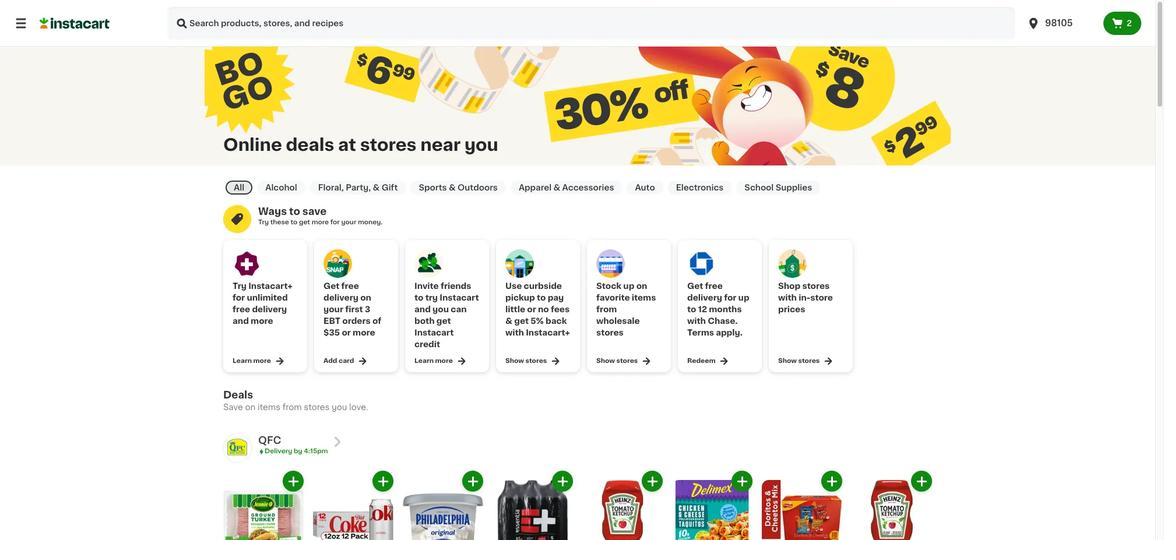 Task type: vqa. For each thing, say whether or not it's contained in the screenshot.
Apparel & Accessories
yes



Task type: describe. For each thing, give the bounding box(es) containing it.
1 add image from the left
[[645, 474, 660, 489]]

school supplies link
[[736, 181, 820, 195]]

no
[[538, 305, 549, 314]]

store
[[810, 294, 833, 302]]

6 product group from the left
[[672, 471, 753, 540]]

instacart logo image
[[40, 16, 110, 30]]

add card
[[324, 358, 354, 364]]

3 show from the left
[[778, 358, 797, 364]]

and inside try instacart+ for unlimited free delivery and more
[[233, 317, 249, 325]]

back
[[546, 317, 567, 325]]

supplies
[[776, 184, 812, 192]]

use
[[505, 282, 522, 290]]

more up "deals save on items from stores you love."
[[253, 358, 271, 364]]

3
[[365, 305, 370, 314]]

your inside 'ways to save try these to get more for your money.'
[[341, 219, 356, 226]]

instacart+ inside try instacart+ for unlimited free delivery and more
[[248, 282, 293, 290]]

free for on
[[341, 282, 359, 290]]

your inside get free delivery on your first 3 ebt orders of $35 or more
[[324, 305, 343, 314]]

2 98105 button from the left
[[1027, 7, 1097, 40]]

5 product group from the left
[[582, 471, 663, 540]]

delivery
[[265, 448, 292, 455]]

or inside the use curbside pickup to pay little or no fees & get 5% back with instacart+
[[527, 305, 536, 314]]

little
[[505, 305, 525, 314]]

ways
[[258, 207, 287, 216]]

unlimited
[[247, 294, 288, 302]]

to inside "invite friends to try instacart and you can both get instacart credit"
[[414, 294, 423, 302]]

wholesale
[[596, 317, 640, 325]]

chase.
[[708, 317, 738, 325]]

apparel
[[519, 184, 552, 192]]

12
[[698, 305, 707, 314]]

prices
[[778, 305, 805, 314]]

stock up on favorite items from wholesale stores
[[596, 282, 656, 337]]

5%
[[531, 317, 544, 325]]

4 product group from the left
[[493, 471, 573, 540]]

with inside get free delivery for up to 12 months with chase. terms apply.
[[687, 317, 706, 325]]

first
[[345, 305, 363, 314]]

shop stores with in-store prices
[[778, 282, 833, 314]]

in-
[[799, 294, 810, 302]]

savings education cards icon image
[[223, 205, 251, 233]]

add
[[324, 358, 337, 364]]

save
[[223, 403, 243, 412]]

Search field
[[168, 7, 1015, 40]]

on for deals
[[245, 403, 256, 412]]

school
[[745, 184, 774, 192]]

1 product group from the left
[[223, 471, 304, 540]]

7 product group from the left
[[762, 471, 842, 540]]

4:15pm
[[304, 448, 328, 455]]

redeem
[[687, 358, 716, 364]]

try
[[425, 294, 438, 302]]

1 add image from the left
[[286, 474, 301, 489]]

2 product group from the left
[[313, 471, 393, 540]]

show stores for stores
[[596, 358, 638, 364]]

get inside the use curbside pickup to pay little or no fees & get 5% back with instacart+
[[514, 317, 529, 325]]

alcohol link
[[257, 181, 305, 195]]

more inside try instacart+ for unlimited free delivery and more
[[251, 317, 273, 325]]

delivery by 4:15pm
[[265, 448, 328, 455]]

learn for invite friends to try instacart and you can both get instacart credit
[[414, 358, 434, 364]]

& inside the use curbside pickup to pay little or no fees & get 5% back with instacart+
[[505, 317, 512, 325]]

sports & outdoors link
[[411, 181, 506, 195]]

you for invite
[[433, 305, 449, 314]]

friends
[[441, 282, 471, 290]]

to left save
[[289, 207, 300, 216]]

get for get free delivery on your first 3 ebt orders of $35 or more
[[324, 282, 339, 290]]

by
[[294, 448, 302, 455]]

shop
[[778, 282, 801, 290]]

both
[[414, 317, 435, 325]]

all
[[234, 184, 244, 192]]

1 vertical spatial instacart
[[414, 329, 454, 337]]

stock
[[596, 282, 621, 290]]

get inside "invite friends to try instacart and you can both get instacart credit"
[[437, 317, 451, 325]]

show for stores
[[596, 358, 615, 364]]

months
[[709, 305, 742, 314]]

more inside 'ways to save try these to get more for your money.'
[[312, 219, 329, 226]]

auto link
[[627, 181, 663, 195]]

online
[[223, 136, 282, 153]]

of
[[372, 317, 381, 325]]

5 add image from the left
[[825, 474, 839, 489]]

3 show stores from the left
[[778, 358, 820, 364]]

show stores for no
[[505, 358, 547, 364]]

sports
[[419, 184, 447, 192]]

for inside try instacart+ for unlimited free delivery and more
[[233, 294, 245, 302]]

stores inside "deals save on items from stores you love."
[[304, 403, 330, 412]]

on for stock
[[636, 282, 647, 290]]

party,
[[346, 184, 371, 192]]

credit
[[414, 340, 440, 349]]

delivery for to
[[687, 294, 722, 302]]

more down "credit"
[[435, 358, 453, 364]]

from inside "deals save on items from stores you love."
[[283, 403, 302, 412]]

2 button
[[1104, 12, 1141, 35]]

auto
[[635, 184, 655, 192]]

for inside 'ways to save try these to get more for your money.'
[[330, 219, 340, 226]]

and inside "invite friends to try instacart and you can both get instacart credit"
[[414, 305, 431, 314]]

floral,
[[318, 184, 344, 192]]

fees
[[551, 305, 570, 314]]

items inside "deals save on items from stores you love."
[[258, 403, 280, 412]]

to inside the use curbside pickup to pay little or no fees & get 5% back with instacart+
[[537, 294, 546, 302]]

stores inside shop stores with in-store prices
[[802, 282, 830, 290]]

98105
[[1045, 19, 1073, 27]]



Task type: locate. For each thing, give the bounding box(es) containing it.
learn more for invite friends to try instacart and you can both get instacart credit
[[414, 358, 453, 364]]

delivery inside get free delivery for up to 12 months with chase. terms apply.
[[687, 294, 722, 302]]

0 vertical spatial items
[[632, 294, 656, 302]]

free for for
[[705, 282, 723, 290]]

get up 12
[[687, 282, 703, 290]]

2 horizontal spatial show
[[778, 358, 797, 364]]

learn
[[233, 358, 252, 364], [414, 358, 434, 364]]

to down curbside
[[537, 294, 546, 302]]

1 vertical spatial or
[[342, 329, 351, 337]]

more down unlimited
[[251, 317, 273, 325]]

all link
[[226, 181, 252, 195]]

1 show stores from the left
[[505, 358, 547, 364]]

1 horizontal spatial delivery
[[324, 294, 358, 302]]

1 horizontal spatial on
[[360, 294, 371, 302]]

electronics link
[[668, 181, 732, 195]]

these
[[270, 219, 289, 226]]

show stores down wholesale
[[596, 358, 638, 364]]

show down the prices
[[778, 358, 797, 364]]

1 horizontal spatial try
[[258, 219, 269, 226]]

show stores
[[505, 358, 547, 364], [596, 358, 638, 364], [778, 358, 820, 364]]

2 vertical spatial you
[[332, 403, 347, 412]]

get down little
[[514, 317, 529, 325]]

favorite
[[596, 294, 630, 302]]

and
[[414, 305, 431, 314], [233, 317, 249, 325]]

0 vertical spatial try
[[258, 219, 269, 226]]

1 vertical spatial instacart+
[[526, 329, 570, 337]]

show stores down 5%
[[505, 358, 547, 364]]

0 vertical spatial up
[[623, 282, 634, 290]]

2 get from the left
[[687, 282, 703, 290]]

delivery up 12
[[687, 294, 722, 302]]

with inside the use curbside pickup to pay little or no fees & get 5% back with instacart+
[[505, 329, 524, 337]]

free inside get free delivery for up to 12 months with chase. terms apply.
[[705, 282, 723, 290]]

1 horizontal spatial get
[[687, 282, 703, 290]]

1 horizontal spatial up
[[738, 294, 749, 302]]

use curbside pickup to pay little or no fees & get 5% back with instacart+
[[505, 282, 570, 337]]

floral, party, & gift link
[[310, 181, 406, 195]]

try inside 'ways to save try these to get more for your money.'
[[258, 219, 269, 226]]

on right save
[[245, 403, 256, 412]]

0 horizontal spatial or
[[342, 329, 351, 337]]

learn up deals
[[233, 358, 252, 364]]

1 vertical spatial you
[[433, 305, 449, 314]]

invite friends to try instacart and you can both get instacart credit
[[414, 282, 479, 349]]

you
[[465, 136, 498, 153], [433, 305, 449, 314], [332, 403, 347, 412]]

2 horizontal spatial for
[[724, 294, 736, 302]]

2 vertical spatial on
[[245, 403, 256, 412]]

deals
[[223, 391, 253, 400]]

1 horizontal spatial and
[[414, 305, 431, 314]]

up up favorite
[[623, 282, 634, 290]]

0 horizontal spatial with
[[505, 329, 524, 337]]

learn more down "credit"
[[414, 358, 453, 364]]

apparel & accessories
[[519, 184, 614, 192]]

for
[[330, 219, 340, 226], [233, 294, 245, 302], [724, 294, 736, 302]]

0 horizontal spatial up
[[623, 282, 634, 290]]

and down unlimited
[[233, 317, 249, 325]]

for left unlimited
[[233, 294, 245, 302]]

2 horizontal spatial show stores
[[778, 358, 820, 364]]

get down can
[[437, 317, 451, 325]]

sports & outdoors
[[419, 184, 498, 192]]

ways to save try these to get more for your money.
[[258, 207, 383, 226]]

0 vertical spatial from
[[596, 305, 617, 314]]

free inside get free delivery on your first 3 ebt orders of $35 or more
[[341, 282, 359, 290]]

0 vertical spatial on
[[636, 282, 647, 290]]

floral, party, & gift
[[318, 184, 398, 192]]

free
[[341, 282, 359, 290], [705, 282, 723, 290], [233, 305, 250, 314]]

more down orders on the bottom left
[[353, 329, 375, 337]]

& down little
[[505, 317, 512, 325]]

items up qfc
[[258, 403, 280, 412]]

ebt
[[324, 317, 340, 325]]

1 learn more from the left
[[233, 358, 271, 364]]

$35
[[324, 329, 340, 337]]

apparel & accessories link
[[511, 181, 622, 195]]

1 vertical spatial items
[[258, 403, 280, 412]]

0 horizontal spatial free
[[233, 305, 250, 314]]

&
[[373, 184, 380, 192], [449, 184, 456, 192], [553, 184, 560, 192], [505, 317, 512, 325]]

on inside get free delivery on your first 3 ebt orders of $35 or more
[[360, 294, 371, 302]]

or right $35
[[342, 329, 351, 337]]

save
[[302, 207, 327, 216]]

0 horizontal spatial show
[[505, 358, 524, 364]]

your up ebt
[[324, 305, 343, 314]]

learn more up deals
[[233, 358, 271, 364]]

add image
[[645, 474, 660, 489], [735, 474, 749, 489], [914, 474, 929, 489]]

get inside get free delivery on your first 3 ebt orders of $35 or more
[[324, 282, 339, 290]]

0 horizontal spatial from
[[283, 403, 302, 412]]

98105 button
[[1020, 7, 1104, 40], [1027, 7, 1097, 40]]

get
[[299, 219, 310, 226], [437, 317, 451, 325], [514, 317, 529, 325]]

1 horizontal spatial show stores
[[596, 358, 638, 364]]

on up 3
[[360, 294, 371, 302]]

stores inside the stock up on favorite items from wholesale stores
[[596, 329, 624, 337]]

learn more
[[233, 358, 271, 364], [414, 358, 453, 364]]

on inside the stock up on favorite items from wholesale stores
[[636, 282, 647, 290]]

apply.
[[716, 329, 743, 337]]

card
[[339, 358, 354, 364]]

1 horizontal spatial learn
[[414, 358, 434, 364]]

1 vertical spatial your
[[324, 305, 343, 314]]

0 horizontal spatial on
[[245, 403, 256, 412]]

1 98105 button from the left
[[1020, 7, 1104, 40]]

with inside shop stores with in-store prices
[[778, 294, 797, 302]]

from down favorite
[[596, 305, 617, 314]]

4 add image from the left
[[555, 474, 570, 489]]

free inside try instacart+ for unlimited free delivery and more
[[233, 305, 250, 314]]

& right sports
[[449, 184, 456, 192]]

show stores down the prices
[[778, 358, 820, 364]]

instacart+
[[248, 282, 293, 290], [526, 329, 570, 337]]

your left 'money.'
[[341, 219, 356, 226]]

2 horizontal spatial on
[[636, 282, 647, 290]]

delivery down unlimited
[[252, 305, 287, 314]]

1 horizontal spatial learn more
[[414, 358, 453, 364]]

get inside 'ways to save try these to get more for your money.'
[[299, 219, 310, 226]]

0 horizontal spatial and
[[233, 317, 249, 325]]

get up ebt
[[324, 282, 339, 290]]

1 horizontal spatial items
[[632, 294, 656, 302]]

try inside try instacart+ for unlimited free delivery and more
[[233, 282, 247, 290]]

or
[[527, 305, 536, 314], [342, 329, 351, 337]]

1 horizontal spatial show
[[596, 358, 615, 364]]

None search field
[[168, 7, 1015, 40]]

2
[[1127, 19, 1132, 27]]

1 show from the left
[[505, 358, 524, 364]]

1 horizontal spatial for
[[330, 219, 340, 226]]

more down save
[[312, 219, 329, 226]]

1 vertical spatial up
[[738, 294, 749, 302]]

0 horizontal spatial get
[[299, 219, 310, 226]]

0 horizontal spatial get
[[324, 282, 339, 290]]

money.
[[358, 219, 383, 226]]

0 horizontal spatial instacart+
[[248, 282, 293, 290]]

your
[[341, 219, 356, 226], [324, 305, 343, 314]]

1 horizontal spatial instacart+
[[526, 329, 570, 337]]

you down try
[[433, 305, 449, 314]]

free down unlimited
[[233, 305, 250, 314]]

2 show stores from the left
[[596, 358, 638, 364]]

3 add image from the left
[[465, 474, 480, 489]]

get down save
[[299, 219, 310, 226]]

get free delivery on your first 3 ebt orders of $35 or more
[[324, 282, 381, 337]]

show for no
[[505, 358, 524, 364]]

2 horizontal spatial free
[[705, 282, 723, 290]]

0 horizontal spatial add image
[[645, 474, 660, 489]]

for up months
[[724, 294, 736, 302]]

2 add image from the left
[[735, 474, 749, 489]]

show down wholesale
[[596, 358, 615, 364]]

0 vertical spatial your
[[341, 219, 356, 226]]

to
[[289, 207, 300, 216], [291, 219, 297, 226], [414, 294, 423, 302], [537, 294, 546, 302], [687, 305, 696, 314]]

1 horizontal spatial you
[[433, 305, 449, 314]]

0 vertical spatial or
[[527, 305, 536, 314]]

learn for try instacart+ for unlimited free delivery and more
[[233, 358, 252, 364]]

0 horizontal spatial you
[[332, 403, 347, 412]]

to inside get free delivery for up to 12 months with chase. terms apply.
[[687, 305, 696, 314]]

3 add image from the left
[[914, 474, 929, 489]]

& right apparel
[[553, 184, 560, 192]]

near
[[420, 136, 461, 153]]

pickup
[[505, 294, 535, 302]]

more
[[312, 219, 329, 226], [251, 317, 273, 325], [353, 329, 375, 337], [253, 358, 271, 364], [435, 358, 453, 364]]

show down little
[[505, 358, 524, 364]]

invite
[[414, 282, 439, 290]]

up inside get free delivery for up to 12 months with chase. terms apply.
[[738, 294, 749, 302]]

you left love.
[[332, 403, 347, 412]]

delivery for first
[[324, 294, 358, 302]]

from inside the stock up on favorite items from wholesale stores
[[596, 305, 617, 314]]

up
[[623, 282, 634, 290], [738, 294, 749, 302]]

0 vertical spatial with
[[778, 294, 797, 302]]

to left try
[[414, 294, 423, 302]]

with down little
[[505, 329, 524, 337]]

try instacart+ for unlimited free delivery and more
[[233, 282, 293, 325]]

0 vertical spatial instacart
[[440, 294, 479, 302]]

free up 12
[[705, 282, 723, 290]]

learn more for try instacart+ for unlimited free delivery and more
[[233, 358, 271, 364]]

stores
[[360, 136, 417, 153], [802, 282, 830, 290], [596, 329, 624, 337], [526, 358, 547, 364], [616, 358, 638, 364], [798, 358, 820, 364], [304, 403, 330, 412]]

0 horizontal spatial show stores
[[505, 358, 547, 364]]

you right "near" at the top of page
[[465, 136, 498, 153]]

1 horizontal spatial get
[[437, 317, 451, 325]]

items inside the stock up on favorite items from wholesale stores
[[632, 294, 656, 302]]

1 vertical spatial with
[[687, 317, 706, 325]]

from up delivery by 4:15pm
[[283, 403, 302, 412]]

you inside "deals save on items from stores you love."
[[332, 403, 347, 412]]

free up first
[[341, 282, 359, 290]]

instacart+ down the "back"
[[526, 329, 570, 337]]

1 vertical spatial try
[[233, 282, 247, 290]]

instacart up can
[[440, 294, 479, 302]]

more inside get free delivery on your first 3 ebt orders of $35 or more
[[353, 329, 375, 337]]

2 horizontal spatial you
[[465, 136, 498, 153]]

outdoors
[[458, 184, 498, 192]]

with up the "terms"
[[687, 317, 706, 325]]

up up months
[[738, 294, 749, 302]]

0 horizontal spatial learn more
[[233, 358, 271, 364]]

qfc image
[[223, 434, 251, 462]]

0 vertical spatial you
[[465, 136, 498, 153]]

1 horizontal spatial with
[[687, 317, 706, 325]]

1 horizontal spatial or
[[527, 305, 536, 314]]

delivery
[[324, 294, 358, 302], [687, 294, 722, 302], [252, 305, 287, 314]]

& left gift
[[373, 184, 380, 192]]

instacart+ up unlimited
[[248, 282, 293, 290]]

0 horizontal spatial for
[[233, 294, 245, 302]]

alcohol
[[265, 184, 297, 192]]

0 vertical spatial instacart+
[[248, 282, 293, 290]]

1 horizontal spatial add image
[[735, 474, 749, 489]]

8 product group from the left
[[852, 471, 932, 540]]

0 horizontal spatial try
[[233, 282, 247, 290]]

1 horizontal spatial free
[[341, 282, 359, 290]]

2 learn more from the left
[[414, 358, 453, 364]]

delivery inside try instacart+ for unlimited free delivery and more
[[252, 305, 287, 314]]

love.
[[349, 403, 368, 412]]

terms
[[687, 329, 714, 337]]

2 horizontal spatial with
[[778, 294, 797, 302]]

1 get from the left
[[324, 282, 339, 290]]

orders
[[342, 317, 371, 325]]

0 vertical spatial and
[[414, 305, 431, 314]]

2 vertical spatial with
[[505, 329, 524, 337]]

on right stock
[[636, 282, 647, 290]]

2 horizontal spatial get
[[514, 317, 529, 325]]

to right these
[[291, 219, 297, 226]]

instacart
[[440, 294, 479, 302], [414, 329, 454, 337]]

for inside get free delivery for up to 12 months with chase. terms apply.
[[724, 294, 736, 302]]

on inside "deals save on items from stores you love."
[[245, 403, 256, 412]]

instacart up "credit"
[[414, 329, 454, 337]]

deals
[[286, 136, 334, 153]]

at
[[338, 136, 356, 153]]

add image
[[286, 474, 301, 489], [376, 474, 390, 489], [465, 474, 480, 489], [555, 474, 570, 489], [825, 474, 839, 489]]

0 horizontal spatial learn
[[233, 358, 252, 364]]

get
[[324, 282, 339, 290], [687, 282, 703, 290]]

to left 12
[[687, 305, 696, 314]]

you for deals
[[332, 403, 347, 412]]

3 product group from the left
[[403, 471, 483, 540]]

or left no
[[527, 305, 536, 314]]

product group
[[223, 471, 304, 540], [313, 471, 393, 540], [403, 471, 483, 540], [493, 471, 573, 540], [582, 471, 663, 540], [672, 471, 753, 540], [762, 471, 842, 540], [852, 471, 932, 540]]

delivery up first
[[324, 294, 358, 302]]

1 learn from the left
[[233, 358, 252, 364]]

1 vertical spatial and
[[233, 317, 249, 325]]

get for get free delivery for up to 12 months with chase. terms apply.
[[687, 282, 703, 290]]

and up both
[[414, 305, 431, 314]]

1 horizontal spatial from
[[596, 305, 617, 314]]

online deals at stores near you
[[223, 136, 498, 153]]

0 horizontal spatial delivery
[[252, 305, 287, 314]]

2 horizontal spatial add image
[[914, 474, 929, 489]]

get inside get free delivery for up to 12 months with chase. terms apply.
[[687, 282, 703, 290]]

accessories
[[562, 184, 614, 192]]

school supplies
[[745, 184, 812, 192]]

or inside get free delivery on your first 3 ebt orders of $35 or more
[[342, 329, 351, 337]]

for down floral,
[[330, 219, 340, 226]]

you inside "invite friends to try instacart and you can both get instacart credit"
[[433, 305, 449, 314]]

curbside
[[524, 282, 562, 290]]

items right favorite
[[632, 294, 656, 302]]

with down "shop"
[[778, 294, 797, 302]]

2 show from the left
[[596, 358, 615, 364]]

qfc
[[258, 436, 281, 445]]

electronics
[[676, 184, 724, 192]]

from
[[596, 305, 617, 314], [283, 403, 302, 412]]

up inside the stock up on favorite items from wholesale stores
[[623, 282, 634, 290]]

1 vertical spatial on
[[360, 294, 371, 302]]

instacart+ inside the use curbside pickup to pay little or no fees & get 5% back with instacart+
[[526, 329, 570, 337]]

learn down "credit"
[[414, 358, 434, 364]]

gift
[[382, 184, 398, 192]]

pay
[[548, 294, 564, 302]]

2 horizontal spatial delivery
[[687, 294, 722, 302]]

get free delivery for up to 12 months with chase. terms apply.
[[687, 282, 749, 337]]

deals save on items from stores you love.
[[223, 391, 368, 412]]

delivery inside get free delivery on your first 3 ebt orders of $35 or more
[[324, 294, 358, 302]]

2 add image from the left
[[376, 474, 390, 489]]

1 vertical spatial from
[[283, 403, 302, 412]]

can
[[451, 305, 467, 314]]

0 horizontal spatial items
[[258, 403, 280, 412]]

online deals at stores near you main content
[[0, 0, 1155, 540]]

2 learn from the left
[[414, 358, 434, 364]]



